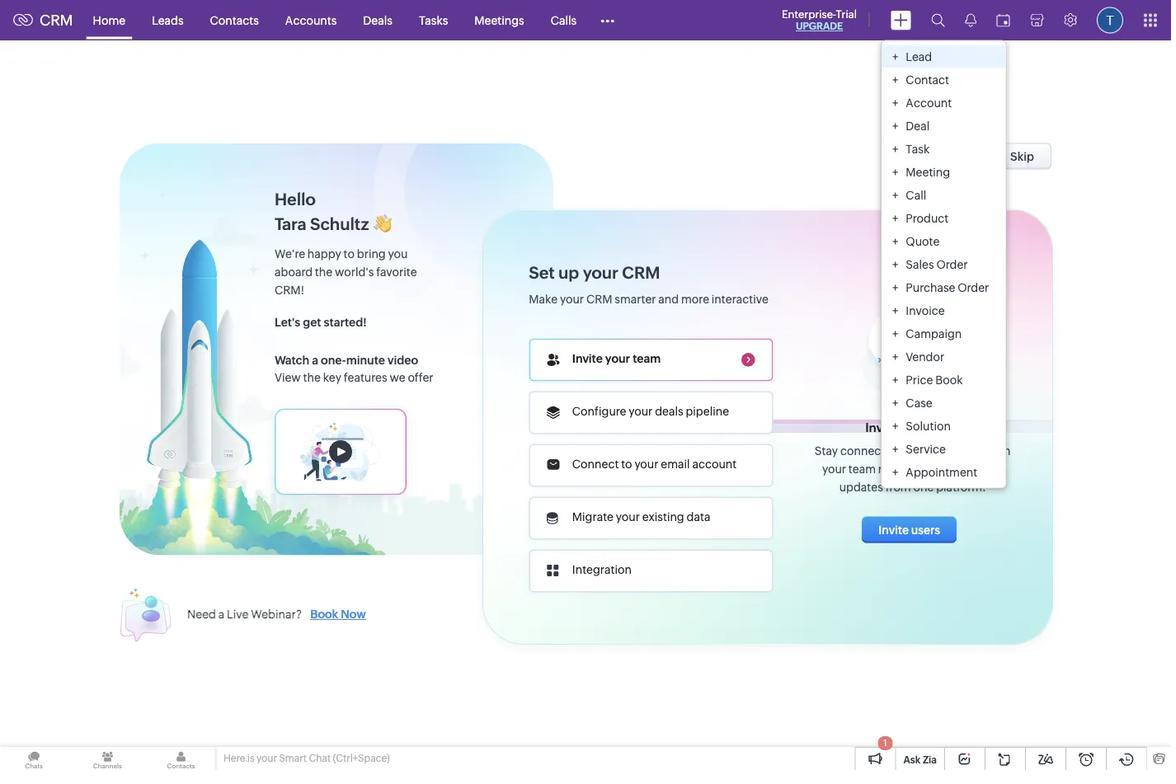Task type: locate. For each thing, give the bounding box(es) containing it.
+ account
[[893, 96, 953, 109]]

+ up + invoice
[[893, 281, 899, 294]]

invite your team up the configure
[[573, 353, 661, 366]]

invite left the 'users'
[[879, 524, 909, 537]]

+ invoice
[[893, 304, 946, 317]]

menu item down meeting
[[882, 184, 1006, 207]]

aboard
[[275, 265, 313, 279]]

0 vertical spatial and
[[659, 293, 679, 306]]

18 menu item from the top
[[882, 438, 1006, 461]]

menu item
[[882, 45, 1006, 68], [882, 68, 1006, 91], [882, 91, 1006, 114], [882, 114, 1006, 137], [882, 137, 1006, 161], [882, 161, 1006, 184], [882, 184, 1006, 207], [882, 207, 1006, 230], [882, 230, 1006, 253], [882, 253, 1006, 276], [882, 276, 1006, 299], [882, 299, 1006, 322], [882, 322, 1006, 345], [882, 345, 1006, 368], [882, 368, 1006, 392], [882, 392, 1006, 415], [882, 415, 1006, 438], [882, 438, 1006, 461], [882, 461, 1006, 484]]

book left now
[[310, 608, 339, 621]]

the down happy
[[315, 265, 333, 279]]

12 + from the top
[[893, 304, 899, 317]]

to left share
[[932, 463, 943, 476]]

+ for + account
[[893, 96, 899, 109]]

6 menu item from the top
[[882, 161, 1006, 184]]

smart
[[279, 753, 307, 765]]

+ campaign
[[893, 327, 963, 340]]

create menu element
[[881, 0, 922, 40]]

1 horizontal spatial book
[[936, 373, 963, 387]]

2 menu item from the top
[[882, 68, 1006, 91]]

offer
[[408, 371, 434, 384]]

14 menu item from the top
[[882, 345, 1006, 368]]

the left key
[[303, 371, 321, 384]]

lead
[[906, 50, 933, 63]]

Other Modules field
[[590, 7, 626, 33]]

campaign
[[906, 327, 963, 340]]

+ up + call
[[893, 165, 899, 179]]

menu item up solution
[[882, 392, 1006, 415]]

10 + from the top
[[893, 258, 899, 271]]

0 horizontal spatial to
[[344, 247, 355, 260]]

tasks link
[[406, 0, 462, 40]]

deal
[[906, 119, 930, 132]]

let's get started!
[[275, 316, 367, 329]]

0 vertical spatial order
[[937, 258, 969, 271]]

+ sales order
[[893, 258, 969, 271]]

now
[[341, 608, 366, 621]]

contacts
[[210, 14, 259, 27]]

deals link
[[350, 0, 406, 40]]

menu item down invoice
[[882, 322, 1006, 345]]

+ up from
[[893, 466, 899, 479]]

+ vendor
[[893, 350, 945, 364]]

6 + from the top
[[893, 165, 899, 179]]

need
[[187, 608, 216, 621]]

profile element
[[1088, 0, 1134, 40]]

+ down + lead
[[893, 73, 899, 86]]

+ left "quote"
[[893, 235, 899, 248]]

users
[[912, 524, 941, 537]]

menu item down + purchase order
[[882, 299, 1006, 322]]

+ left price
[[893, 373, 899, 387]]

+ left the vendor
[[893, 350, 899, 364]]

menu item down the vendor
[[882, 368, 1006, 392]]

+ up '+ vendor'
[[893, 327, 899, 340]]

existing
[[643, 511, 685, 524]]

channels image
[[74, 748, 141, 771]]

enterprise-trial upgrade
[[782, 8, 857, 32]]

webinar?
[[251, 608, 302, 621]]

+ left call at the top
[[893, 189, 899, 202]]

menu item down 'account'
[[882, 114, 1006, 137]]

0 horizontal spatial and
[[659, 293, 679, 306]]

invite your team up '+ service'
[[866, 421, 961, 435]]

signals element
[[956, 0, 987, 40]]

from
[[886, 481, 912, 494]]

7 + from the top
[[893, 189, 899, 202]]

+ call
[[893, 189, 927, 202]]

2 vertical spatial invite
[[879, 524, 909, 537]]

crm up smarter
[[623, 263, 660, 282]]

configure
[[573, 405, 627, 419]]

and left more
[[659, 293, 679, 306]]

order up + purchase order
[[937, 258, 969, 271]]

15 menu item from the top
[[882, 368, 1006, 392]]

1 vertical spatial and
[[902, 444, 922, 458]]

is
[[248, 753, 255, 765]]

solution
[[906, 420, 951, 433]]

connect to your email account
[[573, 458, 737, 471]]

+ up + deal in the right top of the page
[[893, 96, 899, 109]]

1 vertical spatial book
[[310, 608, 339, 621]]

to inside we're happy to bring you aboard the world's favorite crm!
[[344, 247, 355, 260]]

11 + from the top
[[893, 281, 899, 294]]

the inside we're happy to bring you aboard the world's favorite crm!
[[315, 265, 333, 279]]

+ product
[[893, 212, 949, 225]]

menu item up + purchase order
[[882, 253, 1006, 276]]

the
[[315, 265, 333, 279], [303, 371, 321, 384]]

menu item down contact
[[882, 91, 1006, 114]]

book right price
[[936, 373, 963, 387]]

chat
[[309, 753, 331, 765]]

leads link
[[139, 0, 197, 40]]

accounts
[[285, 14, 337, 27]]

a for live
[[218, 608, 225, 621]]

your down stay
[[823, 463, 847, 476]]

invite
[[573, 353, 603, 366], [866, 421, 898, 435], [879, 524, 909, 537]]

1 vertical spatial invite your team
[[866, 421, 961, 435]]

2 horizontal spatial to
[[932, 463, 943, 476]]

1 + from the top
[[893, 50, 899, 63]]

9 + from the top
[[893, 235, 899, 248]]

live
[[227, 608, 249, 621]]

you
[[388, 247, 408, 260]]

+ left deal
[[893, 119, 899, 132]]

your left deals
[[629, 405, 653, 419]]

15 + from the top
[[893, 373, 899, 387]]

+ left task on the top right of the page
[[893, 142, 899, 156]]

contacts link
[[197, 0, 272, 40]]

bring
[[357, 247, 386, 260]]

8 menu item from the top
[[882, 207, 1006, 230]]

2 vertical spatial crm
[[587, 293, 613, 306]]

2 horizontal spatial crm
[[623, 263, 660, 282]]

16 + from the top
[[893, 397, 899, 410]]

+ down + case
[[893, 420, 899, 433]]

+ for + sales order
[[893, 258, 899, 271]]

team
[[633, 353, 661, 366], [931, 421, 961, 435], [849, 463, 876, 476]]

team up the configure your deals pipeline on the bottom
[[633, 353, 661, 366]]

connected
[[841, 444, 900, 458]]

17 + from the top
[[893, 420, 899, 433]]

stay connected and collaborate with your team members to share sales updates from one platform.
[[815, 444, 1011, 494]]

updates
[[840, 481, 884, 494]]

invite up connected
[[866, 421, 898, 435]]

+ for + solution
[[893, 420, 899, 433]]

2 + from the top
[[893, 73, 899, 86]]

to up world's
[[344, 247, 355, 260]]

0 vertical spatial a
[[312, 354, 319, 367]]

5 menu item from the top
[[882, 137, 1006, 161]]

invite users
[[879, 524, 941, 537]]

stay
[[815, 444, 839, 458]]

menu item up meeting
[[882, 137, 1006, 161]]

your right migrate
[[616, 511, 640, 524]]

invite inside button
[[879, 524, 909, 537]]

1 vertical spatial invite
[[866, 421, 898, 435]]

vendor
[[906, 350, 945, 364]]

9 menu item from the top
[[882, 230, 1006, 253]]

5 + from the top
[[893, 142, 899, 156]]

menu item up contact
[[882, 45, 1006, 68]]

a for one-
[[312, 354, 319, 367]]

share
[[946, 463, 975, 476]]

19 + from the top
[[893, 466, 899, 479]]

menu item up + sales order
[[882, 230, 1006, 253]]

1 horizontal spatial crm
[[587, 293, 613, 306]]

0 vertical spatial book
[[936, 373, 963, 387]]

menu item down collaborate
[[882, 461, 1006, 484]]

and
[[659, 293, 679, 306], [902, 444, 922, 458]]

call
[[906, 189, 927, 202]]

one-
[[321, 354, 346, 367]]

1 vertical spatial the
[[303, 371, 321, 384]]

menu item up "quote"
[[882, 207, 1006, 230]]

1 horizontal spatial a
[[312, 354, 319, 367]]

+ up members
[[893, 443, 899, 456]]

crm down set up your crm at the top
[[587, 293, 613, 306]]

order for + purchase order
[[958, 281, 990, 294]]

your down up
[[560, 293, 584, 306]]

menu item down task on the top right of the page
[[882, 161, 1006, 184]]

video
[[388, 354, 418, 367]]

+ for + campaign
[[893, 327, 899, 340]]

+ down + call
[[893, 212, 899, 225]]

4 + from the top
[[893, 119, 899, 132]]

1 horizontal spatial and
[[902, 444, 922, 458]]

+ left 'case'
[[893, 397, 899, 410]]

1 vertical spatial crm
[[623, 263, 660, 282]]

a left live at the left of page
[[218, 608, 225, 621]]

migrate your existing data
[[573, 511, 711, 524]]

invite up the configure
[[573, 353, 603, 366]]

home
[[93, 14, 126, 27]]

1 vertical spatial a
[[218, 608, 225, 621]]

0 vertical spatial team
[[633, 353, 661, 366]]

a left one-
[[312, 354, 319, 367]]

menu item up 'account'
[[882, 68, 1006, 91]]

0 vertical spatial the
[[315, 265, 333, 279]]

+ left lead
[[893, 50, 899, 63]]

12 menu item from the top
[[882, 299, 1006, 322]]

and up members
[[902, 444, 922, 458]]

3 menu item from the top
[[882, 91, 1006, 114]]

1 horizontal spatial team
[[849, 463, 876, 476]]

8 + from the top
[[893, 212, 899, 225]]

a inside watch a one-minute video view the key features we offer
[[312, 354, 319, 367]]

accounts link
[[272, 0, 350, 40]]

invite your team
[[573, 353, 661, 366], [866, 421, 961, 435]]

4 menu item from the top
[[882, 114, 1006, 137]]

0 horizontal spatial crm
[[40, 12, 73, 29]]

book now link
[[302, 608, 366, 621]]

3 + from the top
[[893, 96, 899, 109]]

order right purchase
[[958, 281, 990, 294]]

2 vertical spatial team
[[849, 463, 876, 476]]

team up updates
[[849, 463, 876, 476]]

to right connect
[[622, 458, 633, 471]]

14 + from the top
[[893, 350, 899, 364]]

quote
[[906, 235, 940, 248]]

+ left invoice
[[893, 304, 899, 317]]

the inside watch a one-minute video view the key features we offer
[[303, 371, 321, 384]]

pipeline
[[686, 405, 730, 419]]

13 + from the top
[[893, 327, 899, 340]]

crm link
[[13, 12, 73, 29]]

search image
[[932, 13, 946, 27]]

your right up
[[583, 263, 619, 282]]

chats image
[[0, 748, 68, 771]]

order
[[937, 258, 969, 271], [958, 281, 990, 294]]

menu item up collaborate
[[882, 415, 1006, 438]]

0 vertical spatial invite your team
[[573, 353, 661, 366]]

menu item down the campaign
[[882, 345, 1006, 368]]

2 horizontal spatial team
[[931, 421, 961, 435]]

leads
[[152, 14, 184, 27]]

+ left sales
[[893, 258, 899, 271]]

home link
[[80, 0, 139, 40]]

crm left home
[[40, 12, 73, 29]]

1 vertical spatial order
[[958, 281, 990, 294]]

your up '+ service'
[[901, 421, 928, 435]]

+
[[893, 50, 899, 63], [893, 73, 899, 86], [893, 96, 899, 109], [893, 119, 899, 132], [893, 142, 899, 156], [893, 165, 899, 179], [893, 189, 899, 202], [893, 212, 899, 225], [893, 235, 899, 248], [893, 258, 899, 271], [893, 281, 899, 294], [893, 304, 899, 317], [893, 327, 899, 340], [893, 350, 899, 364], [893, 373, 899, 387], [893, 397, 899, 410], [893, 420, 899, 433], [893, 443, 899, 456], [893, 466, 899, 479]]

a
[[312, 354, 319, 367], [218, 608, 225, 621]]

calls
[[551, 14, 577, 27]]

10 menu item from the top
[[882, 253, 1006, 276]]

get
[[303, 316, 321, 329]]

18 + from the top
[[893, 443, 899, 456]]

1 vertical spatial team
[[931, 421, 961, 435]]

19 menu item from the top
[[882, 461, 1006, 484]]

deals
[[655, 405, 684, 419]]

invite users button
[[863, 517, 957, 543]]

0 horizontal spatial team
[[633, 353, 661, 366]]

0 horizontal spatial a
[[218, 608, 225, 621]]

menu item up the appointment
[[882, 438, 1006, 461]]

menu item down + sales order
[[882, 276, 1006, 299]]

team up collaborate
[[931, 421, 961, 435]]



Task type: describe. For each thing, give the bounding box(es) containing it.
order for + sales order
[[937, 258, 969, 271]]

+ purchase order
[[893, 281, 990, 294]]

email
[[661, 458, 690, 471]]

appointment
[[906, 466, 978, 479]]

team inside stay connected and collaborate with your team members to share sales updates from one platform.
[[849, 463, 876, 476]]

0 horizontal spatial invite your team
[[573, 353, 661, 366]]

deals
[[363, 14, 393, 27]]

world's
[[335, 265, 374, 279]]

contacts image
[[147, 748, 215, 771]]

+ deal
[[893, 119, 930, 132]]

more
[[682, 293, 710, 306]]

0 horizontal spatial book
[[310, 608, 339, 621]]

+ for + case
[[893, 397, 899, 410]]

here
[[224, 753, 246, 765]]

book inside menu item
[[936, 373, 963, 387]]

+ appointment
[[893, 466, 978, 479]]

ask zia
[[904, 755, 938, 766]]

the for world's
[[315, 265, 333, 279]]

1 horizontal spatial invite your team
[[866, 421, 961, 435]]

+ for + deal
[[893, 119, 899, 132]]

+ for + contact
[[893, 73, 899, 86]]

tasks
[[419, 14, 448, 27]]

+ for + price book
[[893, 373, 899, 387]]

account
[[693, 458, 737, 471]]

your inside stay connected and collaborate with your team members to share sales updates from one platform.
[[823, 463, 847, 476]]

hello
[[275, 190, 316, 209]]

+ service
[[893, 443, 947, 456]]

purchase
[[906, 281, 956, 294]]

task
[[906, 142, 930, 156]]

+ for + appointment
[[893, 466, 899, 479]]

the for key
[[303, 371, 321, 384]]

interactive
[[712, 293, 769, 306]]

+ for + meeting
[[893, 165, 899, 179]]

1 menu item from the top
[[882, 45, 1006, 68]]

members
[[879, 463, 930, 476]]

make your crm smarter and more interactive
[[529, 293, 769, 306]]

1 horizontal spatial to
[[622, 458, 633, 471]]

one
[[914, 481, 935, 494]]

watch
[[275, 354, 310, 367]]

+ for + lead
[[893, 50, 899, 63]]

your right is
[[257, 753, 277, 765]]

we're
[[275, 247, 305, 260]]

set up your crm
[[529, 263, 660, 282]]

to inside stay connected and collaborate with your team members to share sales updates from one platform.
[[932, 463, 943, 476]]

+ task
[[893, 142, 930, 156]]

minute
[[346, 354, 385, 367]]

(ctrl+space)
[[333, 753, 390, 765]]

+ lead
[[893, 50, 933, 63]]

contact
[[906, 73, 950, 86]]

ask
[[904, 755, 921, 766]]

+ for + purchase order
[[893, 281, 899, 294]]

calls link
[[538, 0, 590, 40]]

tara
[[275, 215, 307, 234]]

+ for + vendor
[[893, 350, 899, 364]]

+ for + quote
[[893, 235, 899, 248]]

here is your smart chat (ctrl+space)
[[224, 753, 390, 765]]

0 vertical spatial invite
[[573, 353, 603, 366]]

we
[[390, 371, 406, 384]]

7 menu item from the top
[[882, 184, 1006, 207]]

your left email
[[635, 458, 659, 471]]

create menu image
[[891, 10, 912, 30]]

we're happy to bring you aboard the world's favorite crm!
[[275, 247, 417, 297]]

+ case
[[893, 397, 933, 410]]

sales
[[906, 258, 935, 271]]

smarter
[[615, 293, 657, 306]]

crm!
[[275, 283, 305, 297]]

signals image
[[966, 13, 977, 27]]

started!
[[324, 316, 367, 329]]

17 menu item from the top
[[882, 415, 1006, 438]]

+ for + invoice
[[893, 304, 899, 317]]

with
[[988, 444, 1011, 458]]

price
[[906, 373, 934, 387]]

platform.
[[937, 481, 987, 494]]

data
[[687, 511, 711, 524]]

features
[[344, 371, 388, 384]]

and inside stay connected and collaborate with your team members to share sales updates from one platform.
[[902, 444, 922, 458]]

+ solution
[[893, 420, 951, 433]]

connect
[[573, 458, 619, 471]]

+ for + service
[[893, 443, 899, 456]]

trial
[[837, 8, 857, 20]]

schultz
[[310, 215, 369, 234]]

+ meeting
[[893, 165, 951, 179]]

let's
[[275, 316, 301, 329]]

up
[[559, 263, 580, 282]]

calendar image
[[997, 14, 1011, 27]]

16 menu item from the top
[[882, 392, 1006, 415]]

+ quote
[[893, 235, 940, 248]]

migrate
[[573, 511, 614, 524]]

upgrade
[[796, 21, 844, 32]]

case
[[906, 397, 933, 410]]

configure your deals pipeline
[[573, 405, 730, 419]]

+ for + call
[[893, 189, 899, 202]]

product
[[906, 212, 949, 225]]

make
[[529, 293, 558, 306]]

11 menu item from the top
[[882, 276, 1006, 299]]

search element
[[922, 0, 956, 40]]

0 vertical spatial crm
[[40, 12, 73, 29]]

meetings
[[475, 14, 525, 27]]

+ for + task
[[893, 142, 899, 156]]

meetings link
[[462, 0, 538, 40]]

skip button
[[994, 143, 1052, 170]]

favorite
[[377, 265, 417, 279]]

enterprise-
[[782, 8, 837, 20]]

1
[[884, 739, 888, 749]]

13 menu item from the top
[[882, 322, 1006, 345]]

your up the configure
[[606, 353, 631, 366]]

meeting
[[906, 165, 951, 179]]

profile image
[[1098, 7, 1124, 33]]

+ for + product
[[893, 212, 899, 225]]

set
[[529, 263, 555, 282]]

need a live webinar? book now
[[187, 608, 366, 621]]



Task type: vqa. For each thing, say whether or not it's contained in the screenshot.
CRM to the bottom
yes



